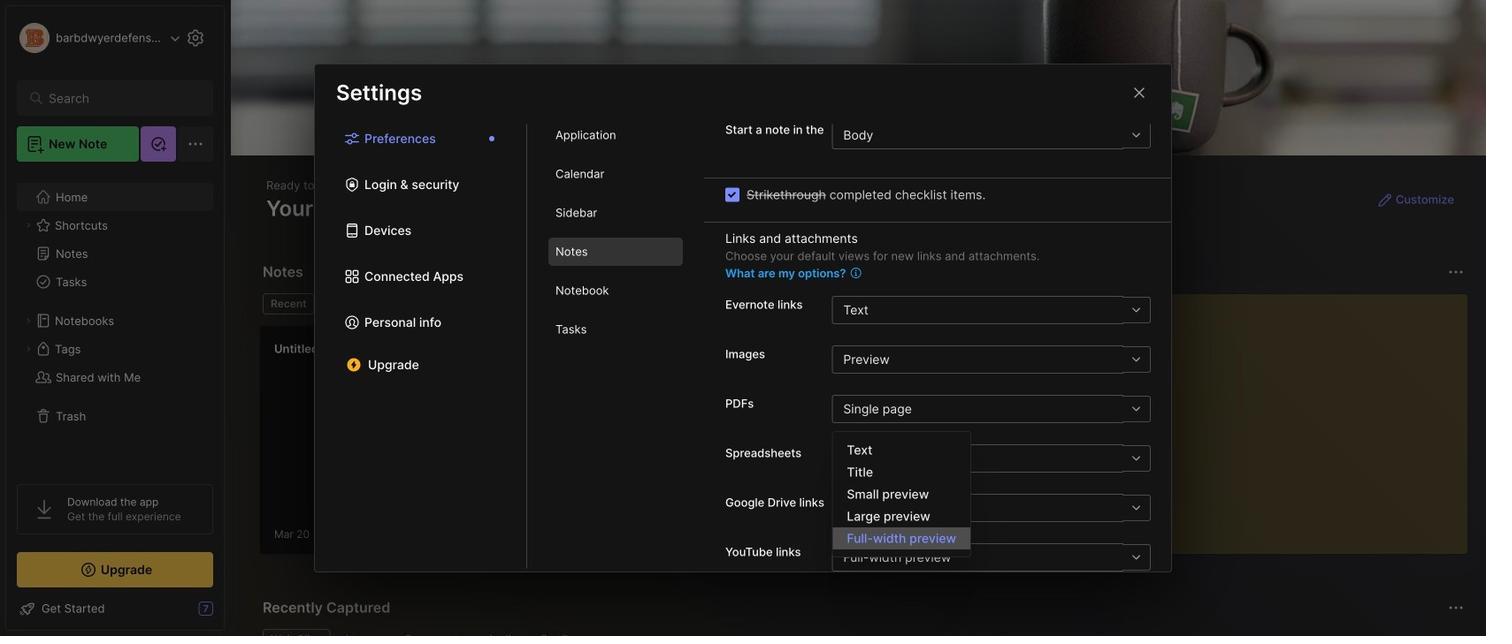 Task type: describe. For each thing, give the bounding box(es) containing it.
close image
[[1129, 82, 1150, 104]]

Choose default view option for YouTube links field
[[832, 544, 1151, 572]]

Choose default view option for Google Drive links field
[[832, 494, 1151, 523]]

Start a new note in the body or title. field
[[832, 121, 1151, 149]]

expand tags image
[[23, 344, 34, 355]]

none search field inside main element
[[49, 88, 190, 109]]

main element
[[0, 0, 230, 637]]

Choose default view option for PDFs field
[[832, 395, 1151, 424]]

Choose default view option for Spreadsheets field
[[832, 445, 1151, 473]]

tree inside main element
[[6, 173, 224, 469]]



Task type: vqa. For each thing, say whether or not it's contained in the screenshot.
notes to the top
no



Task type: locate. For each thing, give the bounding box(es) containing it.
menu item
[[833, 528, 971, 550]]

tab
[[549, 121, 683, 149], [549, 160, 683, 188], [549, 199, 683, 227], [549, 238, 683, 266], [549, 277, 683, 305], [263, 294, 315, 315], [322, 294, 393, 315], [549, 316, 683, 344]]

None search field
[[49, 88, 190, 109]]

Start writing… text field
[[1095, 295, 1467, 541]]

tab list
[[315, 121, 527, 569], [527, 121, 704, 569], [263, 294, 1051, 315], [263, 630, 1461, 637]]

settings image
[[185, 27, 206, 49]]

Search text field
[[49, 90, 190, 107]]

expand notebooks image
[[23, 316, 34, 326]]

tree
[[6, 173, 224, 469]]

Choose default view option for Evernote links field
[[832, 296, 1151, 325]]

Select50 checkbox
[[725, 188, 740, 202]]

row group
[[259, 326, 578, 566]]

Choose default view option for Images field
[[832, 346, 1151, 374]]

dropdown list menu
[[833, 440, 971, 550]]



